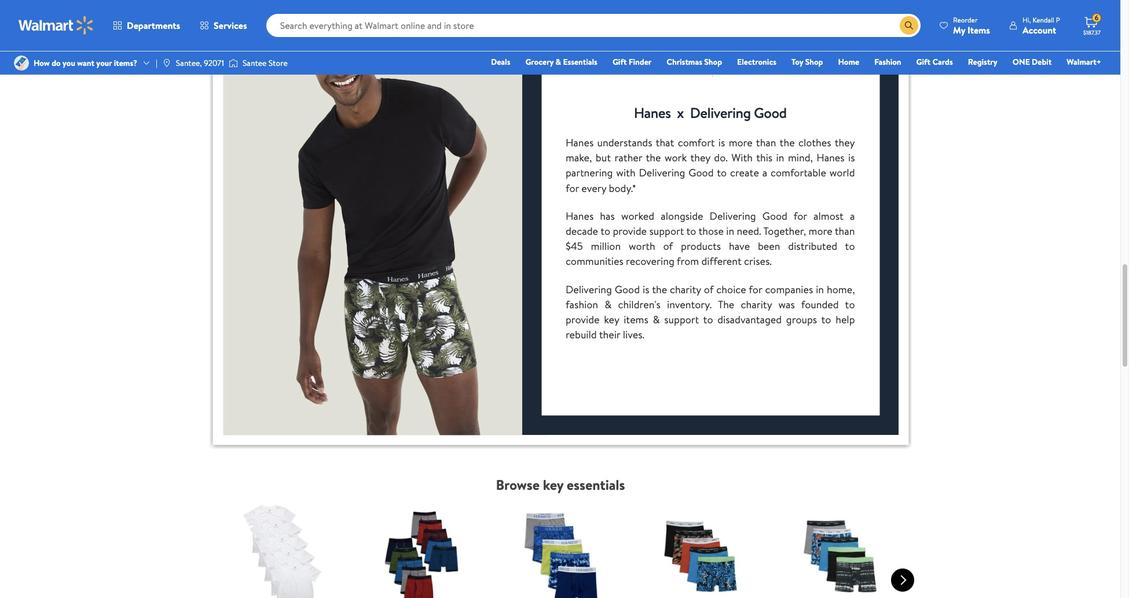 Task type: locate. For each thing, give the bounding box(es) containing it.
registry
[[968, 56, 998, 68]]

how do you want your items?
[[34, 57, 137, 69]]

fashion link
[[869, 56, 907, 68]]

christmas shop
[[667, 56, 722, 68]]

1 horizontal spatial gift
[[917, 56, 931, 68]]

services
[[214, 19, 247, 32]]

items
[[968, 23, 990, 36]]

0 horizontal spatial shop
[[704, 56, 722, 68]]

electronics
[[737, 56, 777, 68]]

home link
[[833, 56, 865, 68]]

want
[[77, 57, 94, 69]]

reorder
[[953, 15, 978, 25]]

gift
[[613, 56, 627, 68], [917, 56, 931, 68]]

shop right christmas on the right
[[704, 56, 722, 68]]

search icon image
[[905, 21, 914, 30]]

2 shop from the left
[[805, 56, 823, 68]]

santee
[[243, 57, 267, 69]]

hi, kendall p account
[[1023, 15, 1060, 36]]

shop
[[704, 56, 722, 68], [805, 56, 823, 68]]

1 horizontal spatial  image
[[162, 58, 171, 68]]

1 gift from the left
[[613, 56, 627, 68]]

 image
[[14, 56, 29, 71], [162, 58, 171, 68]]

walmart image
[[19, 16, 94, 35]]

deals link
[[486, 56, 516, 68]]

 image right |
[[162, 58, 171, 68]]

1 shop from the left
[[704, 56, 722, 68]]

0 horizontal spatial gift
[[613, 56, 627, 68]]

gift left cards at the right top of page
[[917, 56, 931, 68]]

 image left how
[[14, 56, 29, 71]]

grocery
[[526, 56, 554, 68]]

christmas
[[667, 56, 702, 68]]

gift left finder
[[613, 56, 627, 68]]

reorder my items
[[953, 15, 990, 36]]

2 gift from the left
[[917, 56, 931, 68]]

items?
[[114, 57, 137, 69]]

santee store
[[243, 57, 288, 69]]

services button
[[190, 12, 257, 39]]

grocery & essentials
[[526, 56, 598, 68]]

Walmart Site-Wide search field
[[266, 14, 921, 37]]

gift cards link
[[911, 56, 958, 68]]

92071
[[204, 57, 224, 69]]

gift for gift finder
[[613, 56, 627, 68]]

registry link
[[963, 56, 1003, 68]]

gift for gift cards
[[917, 56, 931, 68]]

departments
[[127, 19, 180, 32]]

departments button
[[103, 12, 190, 39]]

electronics link
[[732, 56, 782, 68]]

&
[[556, 56, 561, 68]]

one debit
[[1013, 56, 1052, 68]]

do
[[52, 57, 61, 69]]

0 horizontal spatial  image
[[14, 56, 29, 71]]

essentials
[[563, 56, 598, 68]]

 image for santee, 92071
[[162, 58, 171, 68]]

gift cards
[[917, 56, 953, 68]]

 image for how do you want your items?
[[14, 56, 29, 71]]

grocery & essentials link
[[520, 56, 603, 68]]

6 $187.37
[[1084, 13, 1101, 36]]

1 horizontal spatial shop
[[805, 56, 823, 68]]

p
[[1056, 15, 1060, 25]]

shop right toy
[[805, 56, 823, 68]]

 image
[[229, 57, 238, 69]]

shop for toy shop
[[805, 56, 823, 68]]



Task type: vqa. For each thing, say whether or not it's contained in the screenshot.
reorder
yes



Task type: describe. For each thing, give the bounding box(es) containing it.
hi,
[[1023, 15, 1031, 25]]

store
[[269, 57, 288, 69]]

kendall
[[1033, 15, 1055, 25]]

fashion
[[875, 56, 901, 68]]

one
[[1013, 56, 1030, 68]]

6
[[1095, 13, 1099, 23]]

home
[[838, 56, 860, 68]]

finder
[[629, 56, 652, 68]]

walmart+ link
[[1062, 56, 1107, 68]]

one debit link
[[1008, 56, 1057, 68]]

walmart+
[[1067, 56, 1101, 68]]

gift finder link
[[607, 56, 657, 68]]

debit
[[1032, 56, 1052, 68]]

toy shop link
[[786, 56, 828, 68]]

how
[[34, 57, 50, 69]]

|
[[156, 57, 157, 69]]

Search search field
[[266, 14, 921, 37]]

christmas shop link
[[662, 56, 727, 68]]

account
[[1023, 23, 1056, 36]]

you
[[63, 57, 75, 69]]

my
[[953, 23, 966, 36]]

toy shop
[[792, 56, 823, 68]]

gift finder
[[613, 56, 652, 68]]

santee,
[[176, 57, 202, 69]]

cards
[[933, 56, 953, 68]]

santee, 92071
[[176, 57, 224, 69]]

toy
[[792, 56, 803, 68]]

shop for christmas shop
[[704, 56, 722, 68]]

$187.37
[[1084, 28, 1101, 36]]

deals
[[491, 56, 510, 68]]

your
[[96, 57, 112, 69]]



